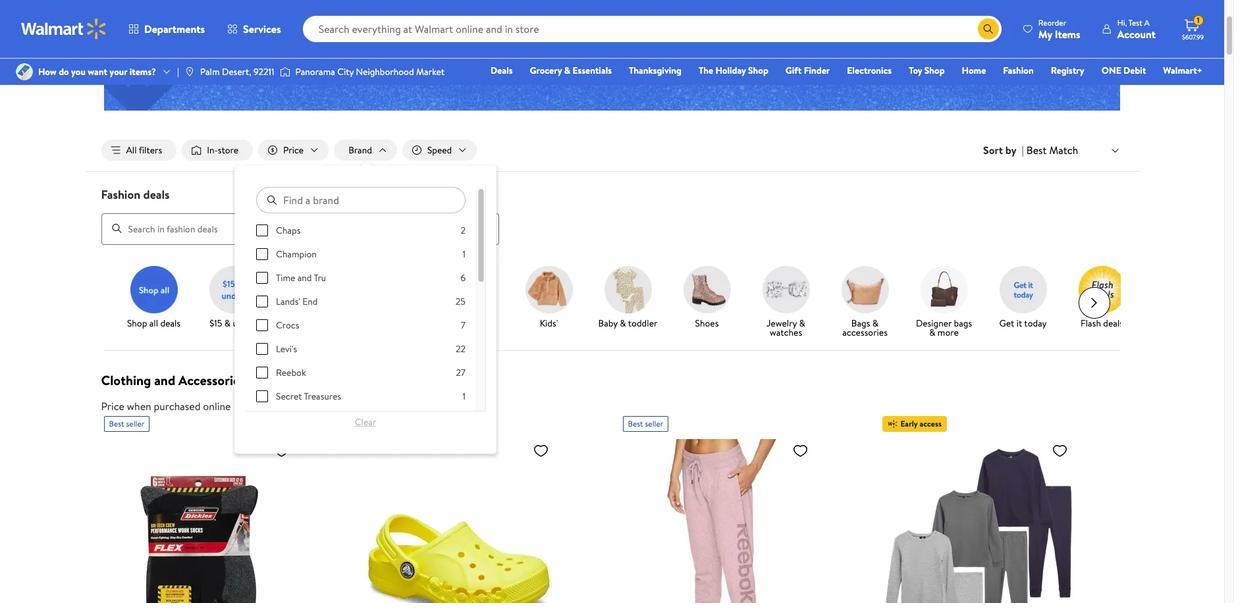 Task type: describe. For each thing, give the bounding box(es) containing it.
1 $607.99
[[1183, 15, 1204, 42]]

items?
[[130, 65, 156, 78]]

one
[[1102, 64, 1122, 77]]

palm desert, 92211
[[200, 65, 274, 78]]

bags & accessories image
[[842, 266, 889, 313]]

a
[[1145, 17, 1150, 28]]

sort by |
[[984, 143, 1024, 158]]

| inside sort and filter section element
[[1022, 143, 1024, 158]]

accessories
[[843, 326, 888, 339]]

group containing chaps
[[256, 224, 466, 604]]

get it today link
[[989, 266, 1058, 330]]

end
[[302, 295, 318, 308]]

secret treasures
[[276, 390, 341, 403]]

jewelry & watches image
[[763, 266, 810, 313]]

0 vertical spatial deals
[[491, 64, 513, 77]]

27
[[456, 366, 466, 380]]

crocs
[[276, 319, 299, 332]]

baby & toddler image
[[605, 266, 652, 313]]

filters
[[139, 144, 162, 157]]

flash deals image
[[1079, 266, 1126, 313]]

panorama city neighborhood market
[[296, 65, 445, 78]]

best match button
[[1024, 142, 1124, 159]]

kids' image
[[525, 266, 573, 313]]

to
[[568, 14, 587, 43]]

women's
[[294, 317, 330, 330]]

you
[[71, 65, 86, 78]]

search icon image
[[984, 24, 994, 34]]

it
[[1017, 317, 1023, 330]]

walmart image
[[21, 18, 107, 40]]

baby & toddler
[[599, 317, 658, 330]]

bags
[[852, 317, 871, 330]]

best for reebok women's elite cozy fleece jogger with pockets image
[[628, 418, 643, 429]]

champion
[[276, 248, 317, 261]]

account
[[1118, 27, 1156, 41]]

add to favorites list, beverly hills polo club boys' thermal underwear - 6 piece waffle knit top and long johns (2t-18) image
[[1053, 442, 1068, 459]]

brand
[[349, 144, 372, 157]]

speed button
[[402, 140, 477, 161]]

the
[[699, 64, 714, 77]]

sort and filter section element
[[85, 129, 1140, 171]]

Search in fashion deals search field
[[101, 213, 499, 245]]

beverly hills polo club boys' thermal underwear - 6 piece waffle knit top and long johns (2t-18) image
[[883, 437, 1074, 604]]

Find a brand search field
[[256, 187, 466, 214]]

one debit link
[[1096, 63, 1153, 78]]

reorder
[[1039, 17, 1067, 28]]

gift finder
[[786, 64, 830, 77]]

6
[[460, 272, 466, 285]]

$607.99
[[1183, 32, 1204, 42]]

best seller for reebok women's elite cozy fleece jogger with pockets image
[[628, 418, 664, 429]]

add to favorites list, reebok women's elite cozy fleece jogger with pockets image
[[793, 442, 809, 459]]

want
[[88, 65, 107, 78]]

for
[[635, 14, 662, 43]]

desert,
[[222, 65, 251, 78]]

more
[[938, 326, 959, 339]]

accessories
[[179, 371, 245, 389]]

all
[[126, 144, 137, 157]]

0 horizontal spatial all
[[149, 317, 158, 330]]

deals for fashion deals
[[143, 187, 170, 203]]

long.
[[654, 43, 679, 60]]

treasures
[[304, 390, 341, 403]]

fashion for fashion deals
[[101, 187, 140, 203]]

& for baby
[[620, 317, 626, 330]]

7
[[461, 319, 466, 332]]

lots
[[524, 14, 563, 43]]

designer bags & more
[[916, 317, 973, 339]]

time and tru
[[276, 272, 326, 285]]

best inside best match popup button
[[1027, 143, 1047, 157]]

by
[[1006, 143, 1017, 158]]

best for "crocs unisex baya clog sandal" image
[[369, 418, 384, 429]]

men's
[[459, 317, 482, 330]]

Search search field
[[303, 16, 1002, 42]]

gift finder link
[[780, 63, 836, 78]]

home link
[[956, 63, 992, 78]]

registry
[[1051, 64, 1085, 77]]

purchased
[[154, 399, 201, 414]]

shop inside toy shop link
[[925, 64, 945, 77]]

early access
[[901, 418, 942, 429]]

fashion link
[[998, 63, 1040, 78]]

thanksgiving link
[[623, 63, 688, 78]]

fashion for fashion
[[1004, 64, 1034, 77]]

deals down the shop all image
[[160, 317, 181, 330]]

mens image
[[446, 266, 494, 313]]

holiday
[[716, 64, 746, 77]]

get it today
[[1000, 317, 1047, 330]]

the holiday shop
[[699, 64, 769, 77]]

$15 & under
[[210, 317, 256, 330]]

toy shop link
[[903, 63, 951, 78]]

0 horizontal spatial shop
[[127, 317, 147, 330]]

watches
[[770, 326, 803, 339]]

thanksgiving
[[629, 64, 682, 77]]

flash
[[1081, 317, 1102, 330]]

& for bags
[[873, 317, 879, 330]]

chaps
[[276, 224, 300, 237]]

gift
[[786, 64, 802, 77]]

& for grocery
[[564, 64, 571, 77]]

finder
[[804, 64, 830, 77]]

prices
[[569, 43, 600, 60]]

how
[[38, 65, 57, 78]]

lots to love for less low prices all season long.
[[524, 14, 701, 60]]



Task type: vqa. For each thing, say whether or not it's contained in the screenshot.
is
no



Task type: locate. For each thing, give the bounding box(es) containing it.
1 horizontal spatial fashion
[[1004, 64, 1034, 77]]

registry link
[[1045, 63, 1091, 78]]

all right prices
[[603, 43, 614, 60]]

all down the shop all image
[[149, 317, 158, 330]]

None checkbox
[[256, 225, 268, 237], [256, 343, 268, 355], [256, 225, 268, 237], [256, 343, 268, 355]]

$15
[[210, 317, 222, 330]]

under 15 image
[[209, 266, 257, 313]]

& right $15
[[224, 317, 231, 330]]

2 horizontal spatial best seller
[[628, 418, 664, 429]]

0 horizontal spatial fashion
[[101, 187, 140, 203]]

in-
[[207, 144, 218, 157]]

0 horizontal spatial  image
[[16, 63, 33, 80]]

baby & toddler link
[[594, 266, 663, 330]]

deals down filters at the left of the page
[[143, 187, 170, 203]]

add to favorites list, genuine dickies men's dri-tech crew socks, 6-pack image
[[274, 442, 290, 459]]

0 vertical spatial and
[[297, 272, 312, 285]]

designer bags & more link
[[910, 266, 979, 340]]

1 horizontal spatial price
[[283, 144, 304, 157]]

1 vertical spatial price
[[101, 399, 125, 414]]

clothing
[[101, 371, 151, 389]]

& right bags
[[873, 317, 879, 330]]

 image left how at the left of page
[[16, 63, 33, 80]]

best seller for genuine dickies men's dri-tech crew socks, 6-pack image
[[109, 418, 145, 429]]

fashion right home link
[[1004, 64, 1034, 77]]

panorama
[[296, 65, 335, 78]]

bags & accessories
[[843, 317, 888, 339]]

& left more
[[930, 326, 936, 339]]

fashion
[[1004, 64, 1034, 77], [101, 187, 140, 203]]

all filters button
[[101, 140, 177, 161]]

baby
[[599, 317, 618, 330]]

1 down 27
[[463, 390, 466, 403]]

1 down the 2
[[463, 248, 466, 261]]

seller for "crocs unisex baya clog sandal" image
[[386, 418, 404, 429]]

2 seller from the left
[[386, 418, 404, 429]]

Walmart Site-Wide search field
[[303, 16, 1002, 42]]

0 vertical spatial 1
[[1197, 15, 1200, 26]]

grocery
[[530, 64, 562, 77]]

access
[[920, 418, 942, 429]]

0 horizontal spatial best seller
[[109, 418, 145, 429]]

designer
[[916, 317, 952, 330]]

and for accessories
[[154, 371, 175, 389]]

speed
[[428, 144, 452, 157]]

0 horizontal spatial price
[[101, 399, 125, 414]]

2 best seller from the left
[[369, 418, 404, 429]]

designer bags & more image
[[921, 266, 968, 313]]

& inside designer bags & more
[[930, 326, 936, 339]]

seller for genuine dickies men's dri-tech crew socks, 6-pack image
[[126, 418, 145, 429]]

love
[[593, 14, 630, 43]]

shop down the shop all image
[[127, 317, 147, 330]]

clear
[[355, 416, 376, 429]]

electronics link
[[842, 63, 898, 78]]

low
[[546, 43, 566, 60]]

women's link
[[278, 266, 346, 330]]

shop inside the holiday shop link
[[749, 64, 769, 77]]

group
[[256, 224, 466, 604]]

0 horizontal spatial deals
[[249, 371, 280, 389]]

0 vertical spatial price
[[283, 144, 304, 157]]

deals link
[[485, 63, 519, 78]]

and left tru
[[297, 272, 312, 285]]

price inside dropdown button
[[283, 144, 304, 157]]

best
[[1027, 143, 1047, 157], [109, 418, 124, 429], [369, 418, 384, 429], [628, 418, 643, 429]]

shoes
[[696, 317, 719, 330]]

1 horizontal spatial seller
[[386, 418, 404, 429]]

test
[[1129, 17, 1143, 28]]

best match
[[1027, 143, 1079, 157]]

search image
[[112, 223, 122, 234]]

in-store button
[[182, 140, 253, 161]]

0 horizontal spatial and
[[154, 371, 175, 389]]

deals
[[143, 187, 170, 203], [160, 317, 181, 330], [1104, 317, 1124, 330]]

genuine dickies men's dri-tech crew socks, 6-pack image
[[104, 437, 295, 604]]

deals inside search field
[[143, 187, 170, 203]]

jewelry & watches
[[767, 317, 806, 339]]

shop right holiday
[[749, 64, 769, 77]]

& inside bags & accessories
[[873, 317, 879, 330]]

Fashion deals search field
[[85, 187, 1140, 245]]

& for jewelry
[[800, 317, 806, 330]]

price right store
[[283, 144, 304, 157]]

early
[[901, 418, 918, 429]]

shop all image
[[130, 266, 178, 313]]

fashion up search image
[[101, 187, 140, 203]]

grocery & essentials
[[530, 64, 612, 77]]

time
[[276, 272, 295, 285]]

& inside 'jewelry & watches'
[[800, 317, 806, 330]]

price button
[[258, 140, 329, 161]]

neighborhood
[[356, 65, 414, 78]]

1 vertical spatial fashion
[[101, 187, 140, 203]]

best seller for "crocs unisex baya clog sandal" image
[[369, 418, 404, 429]]

secret
[[276, 390, 302, 403]]

$15 & under link
[[199, 266, 267, 330]]

1 for champion
[[463, 248, 466, 261]]

0 vertical spatial all
[[603, 43, 614, 60]]

fashion inside search field
[[101, 187, 140, 203]]

shop right "toy"
[[925, 64, 945, 77]]

 image for how
[[16, 63, 33, 80]]

sort
[[984, 143, 1003, 158]]

0 horizontal spatial seller
[[126, 418, 145, 429]]

clothing and accessories deals (1000+)
[[101, 371, 319, 389]]

1 up the $607.99
[[1197, 15, 1200, 26]]

None checkbox
[[256, 248, 268, 260], [256, 272, 268, 284], [256, 296, 268, 308], [256, 320, 268, 331], [256, 367, 268, 379], [256, 391, 268, 403], [256, 248, 268, 260], [256, 272, 268, 284], [256, 296, 268, 308], [256, 320, 268, 331], [256, 367, 268, 379], [256, 391, 268, 403]]

0 horizontal spatial |
[[177, 65, 179, 78]]

price for price when purchased online
[[101, 399, 125, 414]]

shoes link
[[673, 266, 742, 330]]

best seller
[[109, 418, 145, 429], [369, 418, 404, 429], [628, 418, 664, 429]]

1 vertical spatial |
[[1022, 143, 1024, 158]]

1 vertical spatial and
[[154, 371, 175, 389]]

22
[[456, 343, 466, 356]]

3 best seller from the left
[[628, 418, 664, 429]]

lands'
[[276, 295, 300, 308]]

match
[[1050, 143, 1079, 157]]

best for genuine dickies men's dri-tech crew socks, 6-pack image
[[109, 418, 124, 429]]

reebok women's elite cozy fleece jogger with pockets image
[[623, 437, 814, 604]]

get
[[1000, 317, 1015, 330]]

shoes image
[[684, 266, 731, 313]]

 image for palm
[[184, 67, 195, 77]]

price
[[283, 144, 304, 157], [101, 399, 125, 414]]

all filters
[[126, 144, 162, 157]]

and up price when purchased online
[[154, 371, 175, 389]]

deals left the grocery at the left of the page
[[491, 64, 513, 77]]

1 best seller from the left
[[109, 418, 145, 429]]

home
[[962, 64, 987, 77]]

walmart+
[[1164, 64, 1203, 77]]

under
[[233, 317, 256, 330]]

seller for reebok women's elite cozy fleece jogger with pockets image
[[645, 418, 664, 429]]

lots to love for less. low prices all season long. image
[[104, 0, 1121, 111]]

and for tru
[[297, 272, 312, 285]]

items
[[1055, 27, 1081, 41]]

online
[[203, 399, 231, 414]]

& right jewelry in the right bottom of the page
[[800, 317, 806, 330]]

city
[[337, 65, 354, 78]]

women's image
[[288, 266, 336, 313]]

shop all deals
[[127, 317, 181, 330]]

 image
[[16, 63, 33, 80], [184, 67, 195, 77]]

next slide for chipmodulewithimages list image
[[1079, 287, 1111, 319]]

0 vertical spatial |
[[177, 65, 179, 78]]

3 seller from the left
[[645, 418, 664, 429]]

debit
[[1124, 64, 1147, 77]]

crocs unisex baya clog sandal image
[[363, 437, 554, 604]]

1 vertical spatial 1
[[463, 248, 466, 261]]

| left the palm
[[177, 65, 179, 78]]

fashion inside "link"
[[1004, 64, 1034, 77]]

price for price
[[283, 144, 304, 157]]

how do you want your items?
[[38, 65, 156, 78]]

all inside "lots to love for less low prices all season long."
[[603, 43, 614, 60]]

deals for flash deals
[[1104, 317, 1124, 330]]

2 horizontal spatial seller
[[645, 418, 664, 429]]

1 horizontal spatial  image
[[184, 67, 195, 77]]

(1000+)
[[283, 374, 319, 388]]

1 horizontal spatial shop
[[749, 64, 769, 77]]

get it today image
[[1000, 266, 1047, 313]]

deals up secret
[[249, 371, 280, 389]]

2 vertical spatial 1
[[463, 390, 466, 403]]

one debit
[[1102, 64, 1147, 77]]

1 for secret treasures
[[463, 390, 466, 403]]

1 inside 1 $607.99
[[1197, 15, 1200, 26]]

deals inside "link"
[[1104, 317, 1124, 330]]

| right by
[[1022, 143, 1024, 158]]

&
[[564, 64, 571, 77], [224, 317, 231, 330], [620, 317, 626, 330], [800, 317, 806, 330], [873, 317, 879, 330], [930, 326, 936, 339]]

1 horizontal spatial |
[[1022, 143, 1024, 158]]

 image
[[280, 65, 290, 78]]

grocery & essentials link
[[524, 63, 618, 78]]

 image left the palm
[[184, 67, 195, 77]]

add to favorites list, crocs unisex baya clog sandal image
[[533, 442, 549, 459]]

deals right the flash
[[1104, 317, 1124, 330]]

departments
[[144, 22, 205, 36]]

1 horizontal spatial best seller
[[369, 418, 404, 429]]

bags & accessories link
[[831, 266, 900, 340]]

price left when
[[101, 399, 125, 414]]

flash deals link
[[1068, 266, 1137, 330]]

departments button
[[117, 13, 216, 45]]

the holiday shop link
[[693, 63, 775, 78]]

electronics
[[847, 64, 892, 77]]

jewelry
[[767, 317, 797, 330]]

& right 'baby'
[[620, 317, 626, 330]]

1 horizontal spatial and
[[297, 272, 312, 285]]

1 vertical spatial all
[[149, 317, 158, 330]]

levi's
[[276, 343, 297, 356]]

clear button
[[256, 412, 475, 433]]

& for $15
[[224, 317, 231, 330]]

92211
[[254, 65, 274, 78]]

in-store
[[207, 144, 239, 157]]

2 horizontal spatial shop
[[925, 64, 945, 77]]

men's link
[[436, 266, 504, 330]]

1 horizontal spatial all
[[603, 43, 614, 60]]

walmart+ link
[[1158, 63, 1209, 78]]

& right the grocery at the left of the page
[[564, 64, 571, 77]]

0 vertical spatial fashion
[[1004, 64, 1034, 77]]

1 seller from the left
[[126, 418, 145, 429]]

1 vertical spatial deals
[[249, 371, 280, 389]]

jewelry & watches link
[[752, 266, 821, 340]]

kids' link
[[515, 266, 583, 330]]

tru
[[314, 272, 326, 285]]

1 horizontal spatial deals
[[491, 64, 513, 77]]



